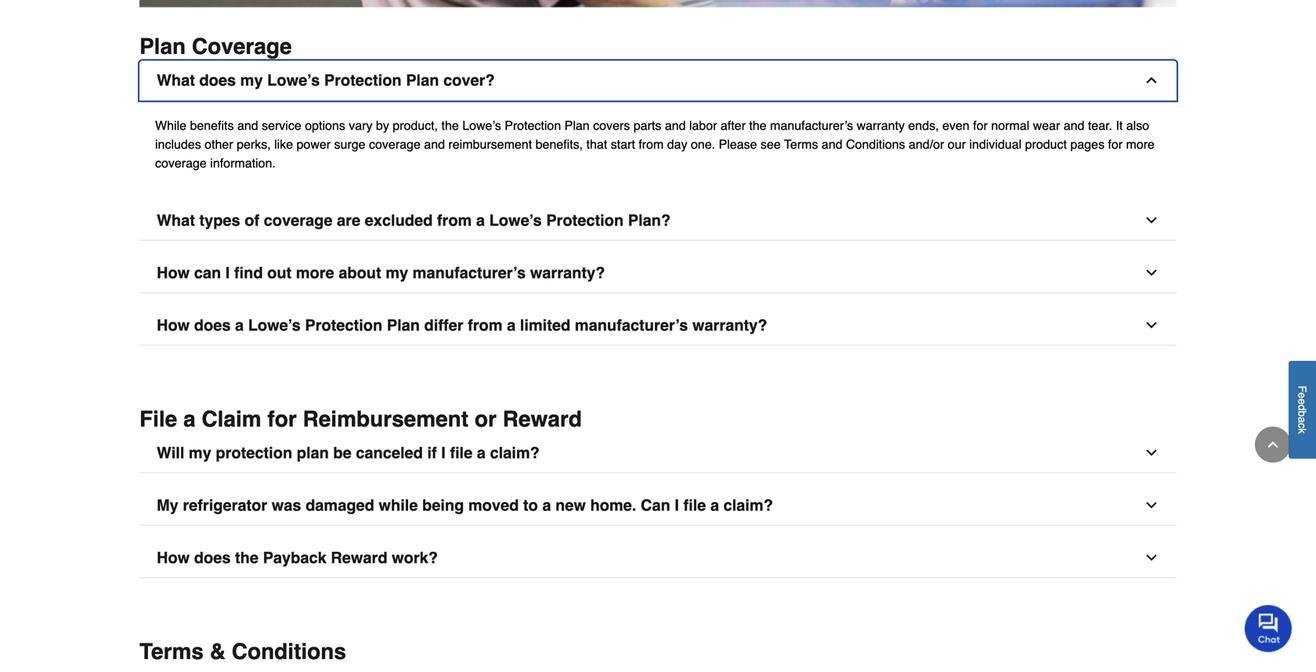 Task type: locate. For each thing, give the bounding box(es) containing it.
protection up benefits,
[[505, 118, 561, 133]]

1 vertical spatial i
[[441, 444, 446, 462]]

chevron down image inside how does a lowe's protection plan differ from a limited manufacturer's warranty? button
[[1144, 318, 1160, 333]]

wear
[[1033, 118, 1060, 133]]

what
[[157, 71, 195, 89], [157, 212, 195, 230]]

how does the payback reward work?
[[157, 549, 438, 567]]

perks,
[[237, 137, 271, 152]]

from right 'differ'
[[468, 317, 503, 335]]

0 horizontal spatial file
[[450, 444, 473, 462]]

chevron up image left f e e d b a c k button
[[1266, 437, 1281, 453]]

2 horizontal spatial coverage
[[369, 137, 421, 152]]

i inside "how can i find out more about my manufacturer's warranty?" button
[[226, 264, 230, 282]]

0 horizontal spatial i
[[226, 264, 230, 282]]

plan
[[139, 34, 186, 59], [406, 71, 439, 89], [565, 118, 590, 133], [387, 317, 420, 335]]

please
[[719, 137, 757, 152]]

of
[[245, 212, 259, 230]]

0 vertical spatial claim?
[[490, 444, 540, 462]]

reward right or
[[503, 407, 582, 432]]

chevron down image inside my refrigerator was damaged while being moved to a new home. can i file a claim? button
[[1144, 498, 1160, 514]]

file
[[139, 407, 177, 432]]

does down refrigerator at left
[[194, 549, 231, 567]]

does for a
[[194, 317, 231, 335]]

0 horizontal spatial reward
[[331, 549, 388, 567]]

protection up 'vary'
[[324, 71, 402, 89]]

coverage right of
[[264, 212, 333, 230]]

chevron down image inside what types of coverage are excluded from a lowe's protection plan? button
[[1144, 213, 1160, 228]]

1 vertical spatial does
[[194, 317, 231, 335]]

chevron up image
[[1144, 72, 1160, 88], [1266, 437, 1281, 453]]

for up "protection" on the left of the page
[[268, 407, 297, 432]]

1 vertical spatial my
[[386, 264, 408, 282]]

claim?
[[490, 444, 540, 462], [724, 497, 773, 515]]

file
[[450, 444, 473, 462], [684, 497, 706, 515]]

like
[[274, 137, 293, 152]]

1 what from the top
[[157, 71, 195, 89]]

warranty?
[[530, 264, 605, 282], [693, 317, 768, 335]]

will my protection plan be canceled if i file a claim?
[[157, 444, 540, 462]]

2 chevron down image from the top
[[1144, 318, 1160, 333]]

for
[[973, 118, 988, 133], [1108, 137, 1123, 152], [268, 407, 297, 432]]

how can i find out more about my manufacturer's warranty?
[[157, 264, 605, 282]]

work?
[[392, 549, 438, 567]]

if
[[427, 444, 437, 462]]

does
[[199, 71, 236, 89], [194, 317, 231, 335], [194, 549, 231, 567]]

does for my
[[199, 71, 236, 89]]

manufacturer's up how does a lowe's protection plan differ from a limited manufacturer's warranty?
[[413, 264, 526, 282]]

being
[[422, 497, 464, 515]]

a right 'to'
[[543, 497, 551, 515]]

1 vertical spatial what
[[157, 212, 195, 230]]

tear.
[[1088, 118, 1113, 133]]

chevron up image up also on the right top of page
[[1144, 72, 1160, 88]]

0 horizontal spatial manufacturer's
[[413, 264, 526, 282]]

1 vertical spatial reward
[[331, 549, 388, 567]]

0 vertical spatial my
[[240, 71, 263, 89]]

chevron up image inside scroll to top element
[[1266, 437, 1281, 453]]

2 horizontal spatial i
[[675, 497, 679, 515]]

1 vertical spatial warranty?
[[693, 317, 768, 335]]

ends,
[[909, 118, 939, 133]]

day
[[667, 137, 688, 152]]

options
[[305, 118, 345, 133]]

more right out
[[296, 264, 334, 282]]

1 vertical spatial chevron up image
[[1266, 437, 1281, 453]]

0 vertical spatial reward
[[503, 407, 582, 432]]

manufacturer's down "how can i find out more about my manufacturer's warranty?" button
[[575, 317, 688, 335]]

my down 'coverage'
[[240, 71, 263, 89]]

how
[[157, 264, 190, 282], [157, 317, 190, 335], [157, 549, 190, 567]]

plan inside button
[[387, 317, 420, 335]]

from
[[639, 137, 664, 152], [437, 212, 472, 230], [468, 317, 503, 335]]

the
[[442, 118, 459, 133], [749, 118, 767, 133], [235, 549, 259, 567]]

what does my lowe's protection plan cover? button
[[139, 61, 1177, 101]]

even
[[943, 118, 970, 133]]

3 chevron down image from the top
[[1144, 498, 1160, 514]]

my right "will"
[[189, 444, 211, 462]]

1 chevron down image from the top
[[1144, 213, 1160, 228]]

a up k
[[1297, 417, 1309, 423]]

and up pages
[[1064, 118, 1085, 133]]

4 chevron down image from the top
[[1144, 550, 1160, 566]]

our
[[948, 137, 966, 152]]

manufacturer's up terms
[[770, 118, 853, 133]]

from right excluded
[[437, 212, 472, 230]]

or
[[475, 407, 497, 432]]

3 how from the top
[[157, 549, 190, 567]]

what inside button
[[157, 212, 195, 230]]

1 horizontal spatial i
[[441, 444, 446, 462]]

0 horizontal spatial my
[[189, 444, 211, 462]]

0 horizontal spatial more
[[296, 264, 334, 282]]

e up b
[[1297, 399, 1309, 405]]

1 horizontal spatial claim?
[[724, 497, 773, 515]]

2 vertical spatial for
[[268, 407, 297, 432]]

1 chevron down image from the top
[[1144, 265, 1160, 281]]

my right about
[[386, 264, 408, 282]]

0 vertical spatial how
[[157, 264, 190, 282]]

1 vertical spatial file
[[684, 497, 706, 515]]

coverage inside what types of coverage are excluded from a lowe's protection plan? button
[[264, 212, 333, 230]]

file right the if
[[450, 444, 473, 462]]

a
[[476, 212, 485, 230], [235, 317, 244, 335], [507, 317, 516, 335], [183, 407, 196, 432], [1297, 417, 1309, 423], [477, 444, 486, 462], [543, 497, 551, 515], [711, 497, 719, 515]]

lowe's
[[267, 71, 320, 89], [462, 118, 501, 133], [489, 212, 542, 230], [248, 317, 301, 335]]

coverage down includes at the left of page
[[155, 156, 207, 170]]

2 vertical spatial how
[[157, 549, 190, 567]]

protection left plan? at the top
[[546, 212, 624, 230]]

2 chevron down image from the top
[[1144, 445, 1160, 461]]

2 vertical spatial does
[[194, 549, 231, 567]]

2 vertical spatial manufacturer's
[[575, 317, 688, 335]]

chevron down image
[[1144, 265, 1160, 281], [1144, 318, 1160, 333]]

0 horizontal spatial warranty?
[[530, 264, 605, 282]]

0 vertical spatial from
[[639, 137, 664, 152]]

reward left work?
[[331, 549, 388, 567]]

1 horizontal spatial the
[[442, 118, 459, 133]]

e
[[1297, 393, 1309, 399], [1297, 399, 1309, 405]]

1 how from the top
[[157, 264, 190, 282]]

1 horizontal spatial more
[[1126, 137, 1155, 152]]

0 vertical spatial what
[[157, 71, 195, 89]]

i
[[226, 264, 230, 282], [441, 444, 446, 462], [675, 497, 679, 515]]

out
[[267, 264, 292, 282]]

1 horizontal spatial file
[[684, 497, 706, 515]]

types
[[199, 212, 240, 230]]

1 horizontal spatial manufacturer's
[[575, 317, 688, 335]]

protection down about
[[305, 317, 383, 335]]

b
[[1297, 411, 1309, 417]]

what for what does my lowe's protection plan cover?
[[157, 71, 195, 89]]

does inside how does a lowe's protection plan differ from a limited manufacturer's warranty? button
[[194, 317, 231, 335]]

0 vertical spatial manufacturer's
[[770, 118, 853, 133]]

home.
[[590, 497, 637, 515]]

does down plan coverage
[[199, 71, 236, 89]]

what left types in the left top of the page
[[157, 212, 195, 230]]

0 horizontal spatial the
[[235, 549, 259, 567]]

can
[[194, 264, 221, 282]]

parts
[[634, 118, 662, 133]]

1 vertical spatial for
[[1108, 137, 1123, 152]]

my
[[240, 71, 263, 89], [386, 264, 408, 282], [189, 444, 211, 462]]

conditions
[[846, 137, 906, 152]]

2 vertical spatial i
[[675, 497, 679, 515]]

payback
[[263, 549, 327, 567]]

does inside "how does the payback reward work?" button
[[194, 549, 231, 567]]

plan inside button
[[406, 71, 439, 89]]

and up perks, at the left of the page
[[237, 118, 258, 133]]

2 vertical spatial coverage
[[264, 212, 333, 230]]

what up while
[[157, 71, 195, 89]]

manufacturer's
[[770, 118, 853, 133], [413, 264, 526, 282], [575, 317, 688, 335]]

1 vertical spatial chevron down image
[[1144, 318, 1160, 333]]

e up 'd'
[[1297, 393, 1309, 399]]

from down parts
[[639, 137, 664, 152]]

how can i find out more about my manufacturer's warranty? button
[[139, 253, 1177, 293]]

lowe's inside button
[[267, 71, 320, 89]]

coverage
[[369, 137, 421, 152], [155, 156, 207, 170], [264, 212, 333, 230]]

does for the
[[194, 549, 231, 567]]

0 vertical spatial more
[[1126, 137, 1155, 152]]

power
[[297, 137, 331, 152]]

chevron down image inside the will my protection plan be canceled if i file a claim? button
[[1144, 445, 1160, 461]]

what types of coverage are excluded from a lowe's protection plan? button
[[139, 201, 1177, 241]]

f e e d b a c k button
[[1289, 361, 1316, 459]]

protection
[[324, 71, 402, 89], [505, 118, 561, 133], [546, 212, 624, 230], [305, 317, 383, 335]]

chat invite button image
[[1245, 605, 1293, 653]]

1 vertical spatial more
[[296, 264, 334, 282]]

vary
[[349, 118, 373, 133]]

0 vertical spatial i
[[226, 264, 230, 282]]

0 vertical spatial does
[[199, 71, 236, 89]]

more down also on the right top of page
[[1126, 137, 1155, 152]]

benefits
[[190, 118, 234, 133]]

0 horizontal spatial chevron up image
[[1144, 72, 1160, 88]]

protection
[[216, 444, 292, 462]]

1 horizontal spatial warranty?
[[693, 317, 768, 335]]

for up individual
[[973, 118, 988, 133]]

1 horizontal spatial my
[[240, 71, 263, 89]]

chevron down image for home.
[[1144, 498, 1160, 514]]

2 horizontal spatial manufacturer's
[[770, 118, 853, 133]]

0 horizontal spatial coverage
[[155, 156, 207, 170]]

a down or
[[477, 444, 486, 462]]

while benefits and service options vary by product, the lowe's protection plan covers parts and labor after the manufacturer's warranty ends, even for normal wear and tear. it also includes other perks, like power surge coverage and reimbursement benefits, that start from day one. please see terms and conditions and/or our individual product pages for more coverage information.
[[155, 118, 1155, 170]]

the right "product,"
[[442, 118, 459, 133]]

surge
[[334, 137, 366, 152]]

0 vertical spatial for
[[973, 118, 988, 133]]

chevron down image inside "how can i find out more about my manufacturer's warranty?" button
[[1144, 265, 1160, 281]]

and
[[237, 118, 258, 133], [665, 118, 686, 133], [1064, 118, 1085, 133], [424, 137, 445, 152], [822, 137, 843, 152]]

does down can
[[194, 317, 231, 335]]

2 vertical spatial my
[[189, 444, 211, 462]]

file right can
[[684, 497, 706, 515]]

the left payback
[[235, 549, 259, 567]]

more
[[1126, 137, 1155, 152], [296, 264, 334, 282]]

1 horizontal spatial for
[[973, 118, 988, 133]]

0 vertical spatial chevron down image
[[1144, 265, 1160, 281]]

the up see
[[749, 118, 767, 133]]

how does the payback reward work? button
[[139, 539, 1177, 579]]

1 vertical spatial how
[[157, 317, 190, 335]]

manufacturer's inside while benefits and service options vary by product, the lowe's protection plan covers parts and labor after the manufacturer's warranty ends, even for normal wear and tear. it also includes other perks, like power surge coverage and reimbursement benefits, that start from day one. please see terms and conditions and/or our individual product pages for more coverage information.
[[770, 118, 853, 133]]

0 horizontal spatial claim?
[[490, 444, 540, 462]]

0 horizontal spatial for
[[268, 407, 297, 432]]

are
[[337, 212, 361, 230]]

2 what from the top
[[157, 212, 195, 230]]

see
[[761, 137, 781, 152]]

0 vertical spatial chevron up image
[[1144, 72, 1160, 88]]

for down it
[[1108, 137, 1123, 152]]

coverage down by
[[369, 137, 421, 152]]

1 horizontal spatial chevron up image
[[1266, 437, 1281, 453]]

1 vertical spatial coverage
[[155, 156, 207, 170]]

by
[[376, 118, 389, 133]]

what inside button
[[157, 71, 195, 89]]

does inside what does my lowe's protection plan cover? button
[[199, 71, 236, 89]]

1 horizontal spatial coverage
[[264, 212, 333, 230]]

chevron down image
[[1144, 213, 1160, 228], [1144, 445, 1160, 461], [1144, 498, 1160, 514], [1144, 550, 1160, 566]]

how does a lowe's protection plan differ from a limited manufacturer's warranty?
[[157, 317, 768, 335]]



Task type: describe. For each thing, give the bounding box(es) containing it.
2 horizontal spatial my
[[386, 264, 408, 282]]

my
[[157, 497, 179, 515]]

reimbursement
[[449, 137, 532, 152]]

2 e from the top
[[1297, 399, 1309, 405]]

damaged
[[306, 497, 374, 515]]

from inside while benefits and service options vary by product, the lowe's protection plan covers parts and labor after the manufacturer's warranty ends, even for normal wear and tear. it also includes other perks, like power surge coverage and reimbursement benefits, that start from day one. please see terms and conditions and/or our individual product pages for more coverage information.
[[639, 137, 664, 152]]

0 vertical spatial coverage
[[369, 137, 421, 152]]

also
[[1127, 118, 1150, 133]]

a customer talking with two lowe's associates in red vests in a lowe's store. image
[[139, 0, 1177, 7]]

plan inside while benefits and service options vary by product, the lowe's protection plan covers parts and labor after the manufacturer's warranty ends, even for normal wear and tear. it also includes other perks, like power surge coverage and reimbursement benefits, that start from day one. please see terms and conditions and/or our individual product pages for more coverage information.
[[565, 118, 590, 133]]

1 vertical spatial manufacturer's
[[413, 264, 526, 282]]

chevron up image inside what does my lowe's protection plan cover? button
[[1144, 72, 1160, 88]]

chevron down image for how does a lowe's protection plan differ from a limited manufacturer's warranty?
[[1144, 318, 1160, 333]]

f e e d b a c k
[[1297, 386, 1309, 434]]

covers
[[593, 118, 630, 133]]

pages
[[1071, 137, 1105, 152]]

f
[[1297, 386, 1309, 393]]

while
[[379, 497, 418, 515]]

2 how from the top
[[157, 317, 190, 335]]

warranty
[[857, 118, 905, 133]]

product,
[[393, 118, 438, 133]]

what types of coverage are excluded from a lowe's protection plan?
[[157, 212, 671, 230]]

1 vertical spatial from
[[437, 212, 472, 230]]

2 vertical spatial from
[[468, 317, 503, 335]]

1 horizontal spatial reward
[[503, 407, 582, 432]]

will my protection plan be canceled if i file a claim? button
[[139, 434, 1177, 474]]

and right terms
[[822, 137, 843, 152]]

be
[[333, 444, 352, 462]]

product
[[1025, 137, 1067, 152]]

was
[[272, 497, 301, 515]]

protection inside button
[[324, 71, 402, 89]]

my refrigerator was damaged while being moved to a new home. can i file a claim? button
[[139, 486, 1177, 526]]

can
[[641, 497, 671, 515]]

how for file
[[157, 549, 190, 567]]

reimbursement
[[303, 407, 469, 432]]

claim
[[202, 407, 261, 432]]

and down "product,"
[[424, 137, 445, 152]]

plan?
[[628, 212, 671, 230]]

benefits,
[[536, 137, 583, 152]]

c
[[1297, 423, 1309, 429]]

a down find
[[235, 317, 244, 335]]

one.
[[691, 137, 715, 152]]

while
[[155, 118, 187, 133]]

0 vertical spatial warranty?
[[530, 264, 605, 282]]

2 horizontal spatial the
[[749, 118, 767, 133]]

labor
[[689, 118, 717, 133]]

plan
[[297, 444, 329, 462]]

canceled
[[356, 444, 423, 462]]

chevron down image for plan?
[[1144, 213, 1160, 228]]

what does my lowe's protection plan cover?
[[157, 71, 495, 89]]

after
[[721, 118, 746, 133]]

a left limited
[[507, 317, 516, 335]]

terms
[[784, 137, 818, 152]]

information.
[[210, 156, 276, 170]]

how for plan
[[157, 264, 190, 282]]

a down reimbursement
[[476, 212, 485, 230]]

other
[[205, 137, 233, 152]]

cover?
[[444, 71, 495, 89]]

more inside while benefits and service options vary by product, the lowe's protection plan covers parts and labor after the manufacturer's warranty ends, even for normal wear and tear. it also includes other perks, like power surge coverage and reimbursement benefits, that start from day one. please see terms and conditions and/or our individual product pages for more coverage information.
[[1126, 137, 1155, 152]]

how does a lowe's protection plan differ from a limited manufacturer's warranty? button
[[139, 306, 1177, 346]]

chevron down image for claim?
[[1144, 445, 1160, 461]]

new
[[556, 497, 586, 515]]

protection inside while benefits and service options vary by product, the lowe's protection plan covers parts and labor after the manufacturer's warranty ends, even for normal wear and tear. it also includes other perks, like power surge coverage and reimbursement benefits, that start from day one. please see terms and conditions and/or our individual product pages for more coverage information.
[[505, 118, 561, 133]]

what for what types of coverage are excluded from a lowe's protection plan?
[[157, 212, 195, 230]]

lowe's inside while benefits and service options vary by product, the lowe's protection plan covers parts and labor after the manufacturer's warranty ends, even for normal wear and tear. it also includes other perks, like power surge coverage and reimbursement benefits, that start from day one. please see terms and conditions and/or our individual product pages for more coverage information.
[[462, 118, 501, 133]]

it
[[1116, 118, 1123, 133]]

1 vertical spatial claim?
[[724, 497, 773, 515]]

a right 'file'
[[183, 407, 196, 432]]

chevron down image for how can i find out more about my manufacturer's warranty?
[[1144, 265, 1160, 281]]

d
[[1297, 405, 1309, 411]]

my refrigerator was damaged while being moved to a new home. can i file a claim?
[[157, 497, 773, 515]]

2 horizontal spatial for
[[1108, 137, 1123, 152]]

about
[[339, 264, 381, 282]]

scroll to top element
[[1255, 427, 1291, 463]]

1 e from the top
[[1297, 393, 1309, 399]]

excluded
[[365, 212, 433, 230]]

includes
[[155, 137, 201, 152]]

individual
[[970, 137, 1022, 152]]

coverage
[[192, 34, 292, 59]]

k
[[1297, 429, 1309, 434]]

that
[[587, 137, 607, 152]]

reward inside "how does the payback reward work?" button
[[331, 549, 388, 567]]

0 vertical spatial file
[[450, 444, 473, 462]]

find
[[234, 264, 263, 282]]

refrigerator
[[183, 497, 267, 515]]

and/or
[[909, 137, 945, 152]]

file a claim for reimbursement or reward
[[139, 407, 582, 432]]

the inside button
[[235, 549, 259, 567]]

limited
[[520, 317, 571, 335]]

plan coverage
[[139, 34, 292, 59]]

normal
[[991, 118, 1030, 133]]

and up day
[[665, 118, 686, 133]]

chevron down image inside "how does the payback reward work?" button
[[1144, 550, 1160, 566]]

differ
[[424, 317, 464, 335]]

my inside button
[[240, 71, 263, 89]]

a right can
[[711, 497, 719, 515]]

to
[[523, 497, 538, 515]]

service
[[262, 118, 302, 133]]

start
[[611, 137, 635, 152]]

i inside the will my protection plan be canceled if i file a claim? button
[[441, 444, 446, 462]]

will
[[157, 444, 184, 462]]

more inside button
[[296, 264, 334, 282]]

moved
[[469, 497, 519, 515]]

i inside my refrigerator was damaged while being moved to a new home. can i file a claim? button
[[675, 497, 679, 515]]



Task type: vqa. For each thing, say whether or not it's contained in the screenshot.
While
yes



